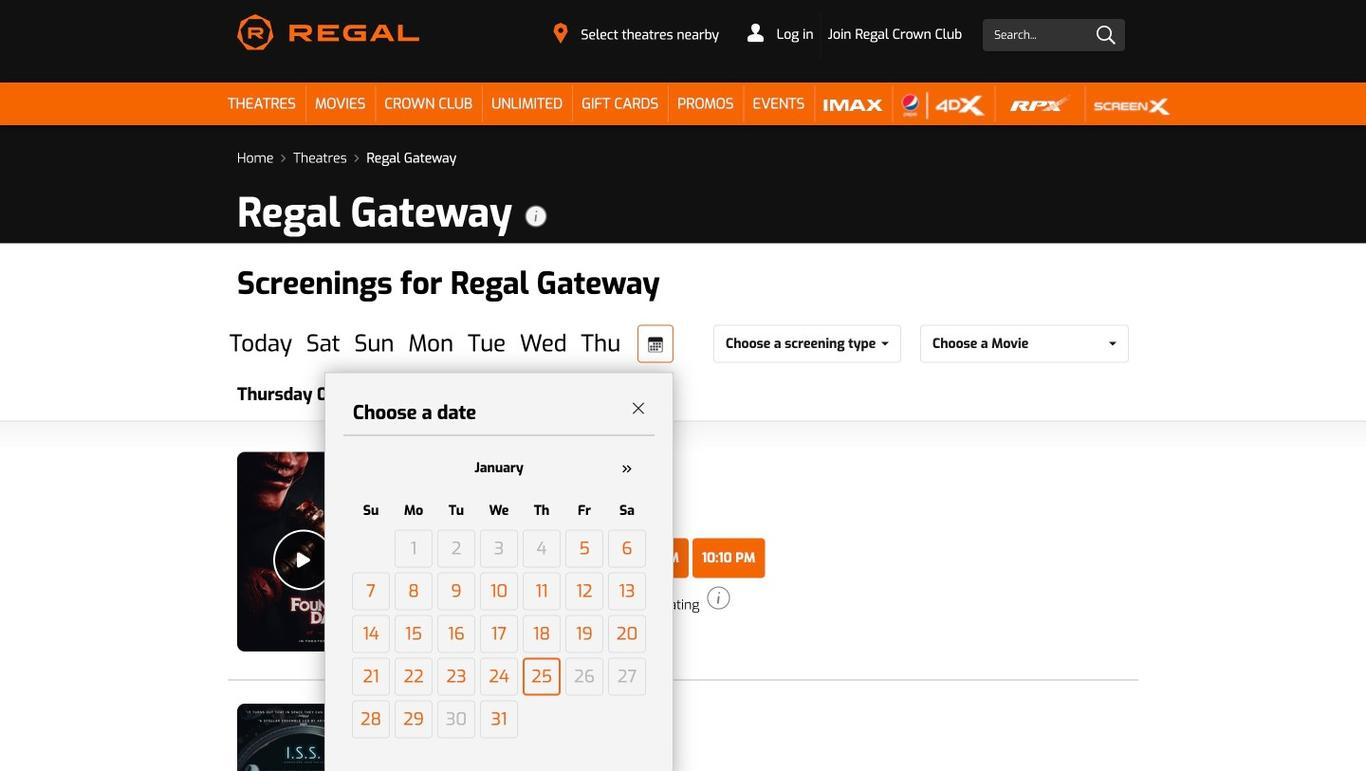 Task type: describe. For each thing, give the bounding box(es) containing it.
user icon image
[[748, 23, 764, 42]]

rpx - regal premium experience image
[[1004, 91, 1076, 119]]

map marker icon image
[[554, 23, 568, 44]]

reserved-selected element
[[492, 597, 597, 614]]

Search... text field
[[983, 19, 1126, 51]]

stadium element
[[600, 597, 700, 614]]

cc element
[[399, 597, 489, 614]]

screening type: 2d element
[[399, 511, 418, 531]]

showtime details image
[[707, 587, 730, 610]]

regal image
[[237, 14, 419, 50]]

screenx image
[[1095, 91, 1171, 119]]

guests under the age of 17 will only be admitted when accompanied by an adult over the age of 21. children under the age of 6 will not be admitted. proof of age may be required. image
[[399, 734, 417, 750]]



Task type: locate. For each thing, give the bounding box(es) containing it.
cinema info image
[[525, 205, 547, 228]]

imax image
[[824, 91, 883, 119]]

group
[[228, 325, 674, 771]]

pepsi 4dx logo image
[[902, 91, 985, 119]]

founders day image
[[237, 452, 370, 652]]

pick a date image
[[648, 337, 663, 352]]



Task type: vqa. For each thing, say whether or not it's contained in the screenshot.
Showtime Details icon on the right of the page
yes



